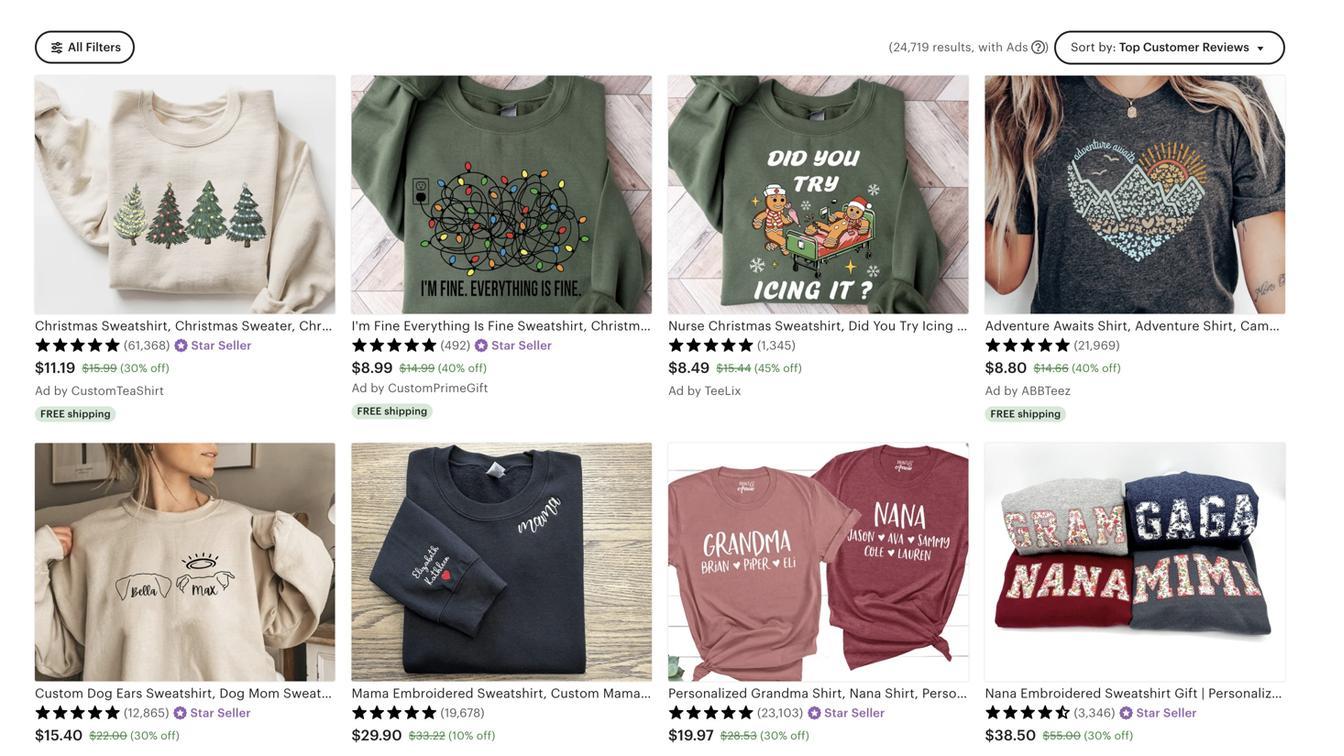 Task type: locate. For each thing, give the bounding box(es) containing it.
$ inside $ 8.80 $ 14.66 (40% off)
[[1034, 363, 1041, 375]]

b down 8.80
[[1005, 384, 1012, 398]]

off) inside $ 8.99 $ 14.99 (40% off) a d b y customprimegift
[[468, 363, 487, 375]]

$
[[35, 360, 44, 377], [352, 360, 361, 377], [669, 360, 678, 377], [986, 360, 995, 377], [82, 363, 89, 375], [400, 363, 407, 375], [717, 363, 724, 375], [1034, 363, 1041, 375], [35, 728, 44, 744], [352, 728, 361, 744], [669, 728, 678, 744], [986, 728, 995, 744], [89, 730, 96, 743], [409, 730, 416, 743], [721, 730, 728, 743], [1043, 730, 1050, 743]]

a for 8.80
[[986, 384, 994, 398]]

free
[[357, 406, 382, 417], [40, 408, 65, 420], [991, 408, 1016, 420]]

a d b y teelix
[[669, 384, 742, 398]]

star seller for 15.40
[[190, 707, 251, 720]]

customprimegift
[[388, 382, 488, 395]]

(1,345)
[[758, 339, 796, 353]]

28.53
[[728, 730, 758, 743]]

a left abbteez
[[986, 384, 994, 398]]

off) for 11.19
[[151, 363, 170, 375]]

free shipping for 8.80
[[991, 408, 1062, 420]]

seller right (12,865)
[[217, 707, 251, 720]]

star seller right (12,865)
[[190, 707, 251, 720]]

d for 8.49
[[677, 384, 684, 398]]

sort
[[1072, 40, 1096, 54]]

(30% down (23,103)
[[761, 730, 788, 743]]

off) for 15.40
[[161, 730, 180, 743]]

star right (492)
[[492, 339, 516, 353]]

a inside $ 8.99 $ 14.99 (40% off) a d b y customprimegift
[[352, 382, 360, 395]]

seller right (3,346)
[[1164, 707, 1198, 720]]

free down a d b y abbteez
[[991, 408, 1016, 420]]

y down 8.80
[[1012, 384, 1019, 398]]

$ inside $ 19.97 $ 28.53 (30% off)
[[721, 730, 728, 743]]

off) for 38.50
[[1115, 730, 1134, 743]]

2 (40% from the left
[[1073, 363, 1100, 375]]

y for 8.49
[[695, 384, 702, 398]]

off) down (23,103)
[[791, 730, 810, 743]]

off) inside the $ 11.19 $ 15.99 (30% off)
[[151, 363, 170, 375]]

$ 11.19 $ 15.99 (30% off)
[[35, 360, 170, 377]]

y
[[378, 382, 385, 395], [61, 384, 68, 398], [695, 384, 702, 398], [1012, 384, 1019, 398]]

free down 8.99
[[357, 406, 382, 417]]

(30% inside $ 19.97 $ 28.53 (30% off)
[[761, 730, 788, 743]]

38.50
[[995, 728, 1037, 744]]

5 out of 5 stars image up 11.19
[[35, 337, 121, 352]]

seller for 8.99
[[519, 339, 552, 353]]

(40%
[[438, 363, 465, 375], [1073, 363, 1100, 375]]

seller right (23,103)
[[852, 707, 886, 720]]

d for 11.19
[[43, 384, 51, 398]]

off) down '(21,969)'
[[1103, 363, 1122, 375]]

5 out of 5 stars image for 11.19
[[35, 337, 121, 352]]

off) down (12,865)
[[161, 730, 180, 743]]

free for 11.19
[[40, 408, 65, 420]]

b for 11.19
[[54, 384, 62, 398]]

off) for 29.90
[[477, 730, 496, 743]]

seller right (492)
[[519, 339, 552, 353]]

shipping for 11.19
[[68, 408, 111, 420]]

2 horizontal spatial free shipping
[[991, 408, 1062, 420]]

free down 11.19
[[40, 408, 65, 420]]

y for 11.19
[[61, 384, 68, 398]]

seller for 38.50
[[1164, 707, 1198, 720]]

star
[[191, 339, 215, 353], [492, 339, 516, 353], [190, 707, 214, 720], [825, 707, 849, 720], [1137, 707, 1161, 720]]

5 out of 5 stars image up 29.90
[[352, 705, 438, 720]]

customer
[[1144, 40, 1200, 54]]

off) inside $ 8.80 $ 14.66 (40% off)
[[1103, 363, 1122, 375]]

1 horizontal spatial shipping
[[385, 406, 428, 417]]

24,719
[[894, 40, 930, 54]]

nurse christmas sweatshirt, did you try icing it shirt, christmas nurse shirt, nicu nurse shirt, nurse crewneck sweater,nurse christmas gift image
[[669, 76, 969, 314]]

off) for 8.80
[[1103, 363, 1122, 375]]

14.66
[[1041, 363, 1070, 375]]

off) down (492)
[[468, 363, 487, 375]]

2 horizontal spatial shipping
[[1018, 408, 1062, 420]]

star seller for 19.97
[[825, 707, 886, 720]]

y for 8.80
[[1012, 384, 1019, 398]]

22.00
[[96, 730, 127, 743]]

free shipping
[[357, 406, 428, 417], [40, 408, 111, 420], [991, 408, 1062, 420]]

5 out of 5 stars image up 8.49
[[669, 337, 755, 352]]

1 horizontal spatial free
[[357, 406, 382, 417]]

off) inside $ 8.49 $ 15.44 (45% off)
[[784, 363, 803, 375]]

(30% down (12,865)
[[130, 730, 158, 743]]

y down 8.49
[[695, 384, 702, 398]]

off) inside $ 38.50 $ 55.00 (30% off)
[[1115, 730, 1134, 743]]

(30% down (61,368)
[[120, 363, 148, 375]]

star seller
[[191, 339, 252, 353], [492, 339, 552, 353], [190, 707, 251, 720], [825, 707, 886, 720], [1137, 707, 1198, 720]]

shipping down a d b y customteashirt
[[68, 408, 111, 420]]

star right (61,368)
[[191, 339, 215, 353]]

customteashirt
[[71, 384, 164, 398]]

shipping down abbteez
[[1018, 408, 1062, 420]]

star right (3,346)
[[1137, 707, 1161, 720]]

(40% for 8.99
[[438, 363, 465, 375]]

seller
[[218, 339, 252, 353], [519, 339, 552, 353], [217, 707, 251, 720], [852, 707, 886, 720], [1164, 707, 1198, 720]]

star seller right (492)
[[492, 339, 552, 353]]

d
[[360, 382, 368, 395], [43, 384, 51, 398], [677, 384, 684, 398], [994, 384, 1001, 398]]

a left teelix
[[669, 384, 677, 398]]

(30% inside $ 38.50 $ 55.00 (30% off)
[[1085, 730, 1112, 743]]

a left the customprimegift
[[352, 382, 360, 395]]

off) inside $ 19.97 $ 28.53 (30% off)
[[791, 730, 810, 743]]

5 out of 5 stars image up 15.40
[[35, 705, 121, 720]]

5 out of 5 stars image up 8.80
[[986, 337, 1072, 352]]

(30%
[[120, 363, 148, 375], [130, 730, 158, 743], [761, 730, 788, 743], [1085, 730, 1112, 743]]

b down 8.99
[[371, 382, 379, 395]]

star for 15.40
[[190, 707, 214, 720]]

star seller right (23,103)
[[825, 707, 886, 720]]

d inside $ 8.99 $ 14.99 (40% off) a d b y customprimegift
[[360, 382, 368, 395]]

8.99
[[361, 360, 393, 377]]

1 horizontal spatial free shipping
[[357, 406, 428, 417]]

a
[[352, 382, 360, 395], [35, 384, 43, 398], [669, 384, 677, 398], [986, 384, 994, 398]]

15.44
[[724, 363, 752, 375]]

all filters button
[[35, 31, 135, 64]]

off) right the (10%
[[477, 730, 496, 743]]

0 horizontal spatial free shipping
[[40, 408, 111, 420]]

(40% down '(21,969)'
[[1073, 363, 1100, 375]]

free shipping down $ 8.99 $ 14.99 (40% off) a d b y customprimegift
[[357, 406, 428, 417]]

1 horizontal spatial (40%
[[1073, 363, 1100, 375]]

off) inside $ 29.90 $ 33.22 (10% off)
[[477, 730, 496, 743]]

5 out of 5 stars image for 8.80
[[986, 337, 1072, 352]]

free shipping down a d b y customteashirt
[[40, 408, 111, 420]]

15.99
[[89, 363, 117, 375]]

off) for 8.49
[[784, 363, 803, 375]]

results,
[[933, 40, 976, 54]]

8.49
[[678, 360, 710, 377]]

5 out of 5 stars image for 29.90
[[352, 705, 438, 720]]

d down 11.19
[[43, 384, 51, 398]]

5 out of 5 stars image for 15.40
[[35, 705, 121, 720]]

b for 8.49
[[688, 384, 695, 398]]

$ 29.90 $ 33.22 (10% off)
[[352, 728, 496, 744]]

$ 8.49 $ 15.44 (45% off)
[[669, 360, 803, 377]]

y down 11.19
[[61, 384, 68, 398]]

(40% inside $ 8.99 $ 14.99 (40% off) a d b y customprimegift
[[438, 363, 465, 375]]

0 horizontal spatial shipping
[[68, 408, 111, 420]]

(30% inside the $ 15.40 $ 22.00 (30% off)
[[130, 730, 158, 743]]

b
[[371, 382, 379, 395], [54, 384, 62, 398], [688, 384, 695, 398], [1005, 384, 1012, 398]]

( 24,719 results,
[[889, 40, 976, 54]]

shipping
[[385, 406, 428, 417], [68, 408, 111, 420], [1018, 408, 1062, 420]]

star right (12,865)
[[190, 707, 214, 720]]

19.97
[[678, 728, 714, 744]]

free shipping down a d b y abbteez
[[991, 408, 1062, 420]]

0 horizontal spatial free
[[40, 408, 65, 420]]

off)
[[151, 363, 170, 375], [468, 363, 487, 375], [784, 363, 803, 375], [1103, 363, 1122, 375], [161, 730, 180, 743], [477, 730, 496, 743], [791, 730, 810, 743], [1115, 730, 1134, 743]]

seller right (61,368)
[[218, 339, 252, 353]]

(61,368)
[[124, 339, 170, 353]]

seller for 11.19
[[218, 339, 252, 353]]

(40% down (492)
[[438, 363, 465, 375]]

1 (40% from the left
[[438, 363, 465, 375]]

shipping down $ 8.99 $ 14.99 (40% off) a d b y customprimegift
[[385, 406, 428, 417]]

all
[[68, 41, 83, 54]]

a down the $ 11.19 $ 15.99 (30% off)
[[35, 384, 43, 398]]

0 horizontal spatial (40%
[[438, 363, 465, 375]]

(40% inside $ 8.80 $ 14.66 (40% off)
[[1073, 363, 1100, 375]]

y down 8.99
[[378, 382, 385, 395]]

off) down (3,346)
[[1115, 730, 1134, 743]]

d down 8.99
[[360, 382, 368, 395]]

5 out of 5 stars image up 19.97
[[669, 705, 755, 720]]

d down 8.49
[[677, 384, 684, 398]]

star right (23,103)
[[825, 707, 849, 720]]

star seller right (61,368)
[[191, 339, 252, 353]]

off) down (61,368)
[[151, 363, 170, 375]]

(30% for 19.97
[[761, 730, 788, 743]]

sort by: top customer reviews
[[1072, 40, 1250, 54]]

(30% inside the $ 11.19 $ 15.99 (30% off)
[[120, 363, 148, 375]]

2 horizontal spatial free
[[991, 408, 1016, 420]]

off) inside the $ 15.40 $ 22.00 (30% off)
[[161, 730, 180, 743]]

(12,865)
[[124, 707, 169, 720]]

5 out of 5 stars image up 8.99
[[352, 337, 438, 352]]

(492)
[[441, 339, 471, 353]]

(45%
[[755, 363, 781, 375]]

star seller right (3,346)
[[1137, 707, 1198, 720]]

abbteez
[[1022, 384, 1071, 398]]

d down 8.80
[[994, 384, 1001, 398]]

5 out of 5 stars image
[[35, 337, 121, 352], [352, 337, 438, 352], [669, 337, 755, 352], [986, 337, 1072, 352], [35, 705, 121, 720], [352, 705, 438, 720], [669, 705, 755, 720]]

b down 8.49
[[688, 384, 695, 398]]

off) right (45%
[[784, 363, 803, 375]]

(30% down (3,346)
[[1085, 730, 1112, 743]]

$ 38.50 $ 55.00 (30% off)
[[986, 728, 1134, 744]]

5 out of 5 stars image for 8.99
[[352, 337, 438, 352]]

b down 11.19
[[54, 384, 62, 398]]



Task type: vqa. For each thing, say whether or not it's contained in the screenshot.
11.19
yes



Task type: describe. For each thing, give the bounding box(es) containing it.
free shipping for 8.99
[[357, 406, 428, 417]]

5 out of 5 stars image for 8.49
[[669, 337, 755, 352]]

(23,103)
[[758, 707, 804, 720]]

star for 8.99
[[492, 339, 516, 353]]

4.5 out of 5 stars image
[[986, 705, 1072, 720]]

y inside $ 8.99 $ 14.99 (40% off) a d b y customprimegift
[[378, 382, 385, 395]]

(30% for 15.40
[[130, 730, 158, 743]]

filters
[[86, 41, 121, 54]]

$ 19.97 $ 28.53 (30% off)
[[669, 728, 810, 744]]

christmas sweatshirt, christmas sweater, christmas crewneck, christmas tree sweatshirt, holiday sweaters for women, winter sweatshirt image
[[35, 76, 335, 314]]

55.00
[[1050, 730, 1082, 743]]

seller for 15.40
[[217, 707, 251, 720]]

14.99
[[407, 363, 435, 375]]

with
[[979, 40, 1004, 54]]

mama embroidered sweatshirt, custom mama shirt with kids names, heart on sleeve, pregnancy reveal hoodie gift for new mom, mother's day gift image
[[352, 443, 652, 682]]

top
[[1120, 40, 1141, 54]]

(40% for 8.80
[[1073, 363, 1100, 375]]

off) for 19.97
[[791, 730, 810, 743]]

29.90
[[361, 728, 403, 744]]

adventure awaits shirt, adventure shirt, camping shirts, mountain tshirt, hiker tshirts, nature lover shirt, camping gift, vacation shirt image
[[986, 76, 1286, 314]]

d for 8.80
[[994, 384, 1001, 398]]

(3,346)
[[1075, 707, 1116, 720]]

free shipping for 11.19
[[40, 408, 111, 420]]

(
[[889, 40, 894, 54]]

(10%
[[449, 730, 474, 743]]

teelix
[[705, 384, 742, 398]]

by:
[[1099, 40, 1117, 54]]

11.19
[[44, 360, 76, 377]]

$ inside the $ 15.40 $ 22.00 (30% off)
[[89, 730, 96, 743]]

reviews
[[1203, 40, 1250, 54]]

star seller for 11.19
[[191, 339, 252, 353]]

all filters
[[68, 41, 121, 54]]

$ inside $ 29.90 $ 33.22 (10% off)
[[409, 730, 416, 743]]

free for 8.80
[[991, 408, 1016, 420]]

shipping for 8.99
[[385, 406, 428, 417]]

seller for 19.97
[[852, 707, 886, 720]]

5 out of 5 stars image for 19.97
[[669, 705, 755, 720]]

)
[[1045, 40, 1049, 54]]

star for 19.97
[[825, 707, 849, 720]]

$ 8.80 $ 14.66 (40% off)
[[986, 360, 1122, 377]]

(21,969)
[[1075, 339, 1121, 353]]

custom dog ears sweatshirt, dog mom sweatshirt, dog lover sweatshirt, dog people sweatshirt, new dog owner sweatshirt, pet lover sweatshirt image
[[35, 443, 335, 682]]

$ 15.40 $ 22.00 (30% off)
[[35, 728, 180, 744]]

free for 8.99
[[357, 406, 382, 417]]

$ inside $ 38.50 $ 55.00 (30% off)
[[1043, 730, 1050, 743]]

shipping for 8.80
[[1018, 408, 1062, 420]]

with ads
[[979, 40, 1029, 54]]

b inside $ 8.99 $ 14.99 (40% off) a d b y customprimegift
[[371, 382, 379, 395]]

8.80
[[995, 360, 1028, 377]]

star for 11.19
[[191, 339, 215, 353]]

personalized grandma shirt, nana shirt, personalized grandma gift, christmas gift for grandma, customized mother's day shirt, grandchildren image
[[669, 443, 969, 682]]

star seller for 38.50
[[1137, 707, 1198, 720]]

a for 11.19
[[35, 384, 43, 398]]

(30% for 11.19
[[120, 363, 148, 375]]

(30% for 38.50
[[1085, 730, 1112, 743]]

off) for 8.99
[[468, 363, 487, 375]]

a d b y customteashirt
[[35, 384, 164, 398]]

star seller for 8.99
[[492, 339, 552, 353]]

nana embroidered sweatshirt gift | personalized sweatshirt | christmas gift | winter apparel | floral nana shirt |  birthday gift image
[[986, 443, 1286, 682]]

a for 8.49
[[669, 384, 677, 398]]

star for 38.50
[[1137, 707, 1161, 720]]

a d b y abbteez
[[986, 384, 1071, 398]]

b for 8.80
[[1005, 384, 1012, 398]]

i'm fine everything is fine sweatshirt, christmas sweatshirt, sweatshirts women, christmas sweatshirt women, christmas lights sweatshirt image
[[352, 76, 652, 314]]

ads
[[1007, 40, 1029, 54]]

$ 8.99 $ 14.99 (40% off) a d b y customprimegift
[[352, 360, 488, 395]]

15.40
[[44, 728, 83, 744]]

$ inside the $ 11.19 $ 15.99 (30% off)
[[82, 363, 89, 375]]

(19,678)
[[441, 707, 485, 720]]

$ inside $ 8.49 $ 15.44 (45% off)
[[717, 363, 724, 375]]

33.22
[[416, 730, 446, 743]]



